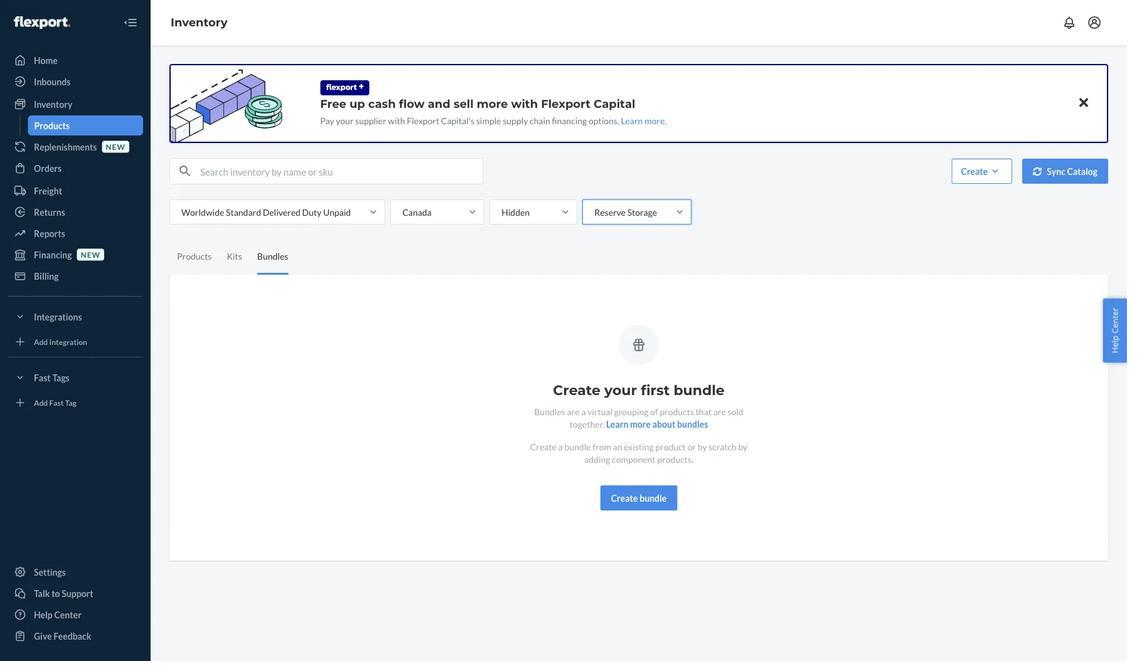 Task type: describe. For each thing, give the bounding box(es) containing it.
free
[[320, 97, 346, 110]]

feedback
[[54, 631, 91, 642]]

0 vertical spatial inventory link
[[171, 15, 228, 29]]

home link
[[8, 50, 143, 70]]

help center link
[[8, 605, 143, 625]]

reports link
[[8, 223, 143, 244]]

sell
[[454, 97, 474, 110]]

bundles for bundles are a virtual grouping of products that are sold together.
[[534, 406, 565, 417]]

settings
[[34, 567, 66, 578]]

bundles
[[677, 419, 708, 430]]

freight
[[34, 185, 62, 196]]

delivered
[[263, 207, 301, 217]]

your inside "free up cash flow and sell more with flexport capital pay your supplier with flexport capital's simple supply chain financing options. learn more ."
[[336, 115, 354, 126]]

add integration
[[34, 337, 87, 346]]

first
[[641, 382, 670, 399]]

cash
[[368, 97, 396, 110]]

capital
[[594, 97, 635, 110]]

create bundle link
[[600, 486, 677, 511]]

integration
[[49, 337, 87, 346]]

center inside button
[[1109, 308, 1121, 334]]

orders
[[34, 163, 62, 174]]

create for create bundle
[[611, 493, 638, 504]]

1 vertical spatial help center
[[34, 610, 82, 620]]

1 vertical spatial with
[[388, 115, 405, 126]]

canada
[[402, 207, 432, 217]]

adding
[[584, 454, 610, 465]]

create bundle button
[[600, 486, 677, 511]]

duty
[[302, 207, 322, 217]]

add fast tag link
[[8, 393, 143, 413]]

add for add fast tag
[[34, 398, 48, 407]]

hidden
[[502, 207, 530, 217]]

fast tags button
[[8, 368, 143, 388]]

sync
[[1047, 166, 1066, 177]]

bundles for bundles
[[257, 251, 288, 262]]

billing link
[[8, 266, 143, 286]]

new for replenishments
[[106, 142, 125, 151]]

create for create your first bundle
[[553, 382, 601, 399]]

a inside create a bundle from an existing product or by scratch by adding component products.
[[558, 442, 563, 452]]

talk to support
[[34, 588, 93, 599]]

2 by from the left
[[738, 442, 748, 452]]

chain
[[530, 115, 550, 126]]

close image
[[1080, 95, 1088, 110]]

inbounds
[[34, 76, 70, 87]]

add for add integration
[[34, 337, 48, 346]]

reports
[[34, 228, 65, 239]]

worldwide standard delivered duty unpaid
[[181, 207, 351, 217]]

catalog
[[1067, 166, 1098, 177]]

1 vertical spatial flexport
[[407, 115, 439, 126]]

flexport logo image
[[14, 16, 70, 29]]

orders link
[[8, 158, 143, 178]]

0 horizontal spatial inventory
[[34, 99, 72, 110]]

an
[[613, 442, 622, 452]]

existing
[[624, 442, 654, 452]]

2 are from the left
[[713, 406, 726, 417]]

create for create
[[961, 166, 988, 177]]

add fast tag
[[34, 398, 77, 407]]

freight link
[[8, 181, 143, 201]]

and
[[428, 97, 451, 110]]

talk to support button
[[8, 584, 143, 604]]

to
[[52, 588, 60, 599]]

open account menu image
[[1087, 15, 1102, 30]]

financing
[[552, 115, 587, 126]]

0 vertical spatial more
[[477, 97, 508, 110]]

products.
[[657, 454, 693, 465]]

reserve
[[594, 207, 626, 217]]

sold
[[728, 406, 744, 417]]

1 horizontal spatial with
[[511, 97, 538, 110]]

worldwide
[[181, 207, 224, 217]]

up
[[350, 97, 365, 110]]

that
[[696, 406, 712, 417]]



Task type: locate. For each thing, give the bounding box(es) containing it.
1 vertical spatial fast
[[49, 398, 64, 407]]

grouping
[[614, 406, 649, 417]]

integrations
[[34, 312, 82, 322]]

add down fast tags
[[34, 398, 48, 407]]

bundle
[[674, 382, 725, 399], [565, 442, 591, 452], [640, 493, 667, 504]]

1 horizontal spatial by
[[738, 442, 748, 452]]

by
[[698, 442, 707, 452], [738, 442, 748, 452]]

0 vertical spatial help
[[1109, 336, 1121, 354]]

2 vertical spatial more
[[630, 419, 651, 430]]

learn inside "free up cash flow and sell more with flexport capital pay your supplier with flexport capital's simple supply chain financing options. learn more ."
[[621, 115, 643, 126]]

2 horizontal spatial bundle
[[674, 382, 725, 399]]

fast left tags
[[34, 372, 51, 383]]

1 vertical spatial more
[[645, 115, 665, 126]]

1 horizontal spatial flexport
[[541, 97, 591, 110]]

create a bundle from an existing product or by scratch by adding component products.
[[530, 442, 748, 465]]

are up together.
[[567, 406, 580, 417]]

2 add from the top
[[34, 398, 48, 407]]

0 horizontal spatial your
[[336, 115, 354, 126]]

with up supply
[[511, 97, 538, 110]]

more down grouping
[[630, 419, 651, 430]]

help center button
[[1103, 299, 1127, 363]]

1 horizontal spatial help center
[[1109, 308, 1121, 354]]

flexport
[[541, 97, 591, 110], [407, 115, 439, 126]]

help inside help center button
[[1109, 336, 1121, 354]]

are
[[567, 406, 580, 417], [713, 406, 726, 417]]

1 horizontal spatial bundles
[[534, 406, 565, 417]]

0 horizontal spatial products
[[34, 120, 70, 131]]

flexport up financing
[[541, 97, 591, 110]]

1 horizontal spatial a
[[581, 406, 586, 417]]

0 vertical spatial with
[[511, 97, 538, 110]]

close navigation image
[[123, 15, 138, 30]]

learn inside button
[[606, 419, 628, 430]]

0 horizontal spatial help center
[[34, 610, 82, 620]]

your up grouping
[[604, 382, 637, 399]]

talk
[[34, 588, 50, 599]]

open notifications image
[[1062, 15, 1077, 30]]

0 vertical spatial bundle
[[674, 382, 725, 399]]

tags
[[52, 372, 70, 383]]

0 vertical spatial a
[[581, 406, 586, 417]]

replenishments
[[34, 142, 97, 152]]

0 horizontal spatial are
[[567, 406, 580, 417]]

0 vertical spatial products
[[34, 120, 70, 131]]

1 vertical spatial center
[[54, 610, 82, 620]]

1 horizontal spatial products
[[177, 251, 212, 262]]

reserve storage
[[594, 207, 657, 217]]

bundle inside button
[[640, 493, 667, 504]]

0 horizontal spatial help
[[34, 610, 53, 620]]

from
[[593, 442, 611, 452]]

help center
[[1109, 308, 1121, 354], [34, 610, 82, 620]]

0 horizontal spatial a
[[558, 442, 563, 452]]

1 horizontal spatial inventory link
[[171, 15, 228, 29]]

bundles right kits
[[257, 251, 288, 262]]

a left from at the bottom of page
[[558, 442, 563, 452]]

with
[[511, 97, 538, 110], [388, 115, 405, 126]]

a inside bundles are a virtual grouping of products that are sold together.
[[581, 406, 586, 417]]

are left sold
[[713, 406, 726, 417]]

0 vertical spatial add
[[34, 337, 48, 346]]

fast left tag
[[49, 398, 64, 407]]

1 vertical spatial add
[[34, 398, 48, 407]]

supplier
[[355, 115, 386, 126]]

together.
[[570, 419, 605, 430]]

with down cash
[[388, 115, 405, 126]]

add integration link
[[8, 332, 143, 352]]

options.
[[589, 115, 619, 126]]

1 horizontal spatial center
[[1109, 308, 1121, 334]]

add left the integration
[[34, 337, 48, 346]]

simple
[[476, 115, 501, 126]]

0 horizontal spatial inventory link
[[8, 94, 143, 114]]

1 horizontal spatial your
[[604, 382, 637, 399]]

product
[[655, 442, 686, 452]]

create inside create a bundle from an existing product or by scratch by adding component products.
[[530, 442, 557, 452]]

more right options.
[[645, 115, 665, 126]]

a up together.
[[581, 406, 586, 417]]

returns link
[[8, 202, 143, 222]]

bundle up 'adding'
[[565, 442, 591, 452]]

billing
[[34, 271, 59, 281]]

help
[[1109, 336, 1121, 354], [34, 610, 53, 620]]

1 vertical spatial a
[[558, 442, 563, 452]]

new down products link
[[106, 142, 125, 151]]

Search inventory by name or sku text field
[[200, 159, 483, 184]]

products link
[[28, 115, 143, 136]]

give
[[34, 631, 52, 642]]

learn more link
[[621, 115, 665, 126]]

bundles
[[257, 251, 288, 262], [534, 406, 565, 417]]

products
[[34, 120, 70, 131], [177, 251, 212, 262]]

0 vertical spatial your
[[336, 115, 354, 126]]

1 vertical spatial new
[[81, 250, 100, 259]]

0 horizontal spatial bundle
[[565, 442, 591, 452]]

bundles inside bundles are a virtual grouping of products that are sold together.
[[534, 406, 565, 417]]

1 horizontal spatial help
[[1109, 336, 1121, 354]]

0 vertical spatial center
[[1109, 308, 1121, 334]]

bundle up that
[[674, 382, 725, 399]]

learn down grouping
[[606, 419, 628, 430]]

1 vertical spatial help
[[34, 610, 53, 620]]

0 horizontal spatial bundles
[[257, 251, 288, 262]]

support
[[62, 588, 93, 599]]

products
[[660, 406, 694, 417]]

virtual
[[587, 406, 613, 417]]

0 vertical spatial inventory
[[171, 15, 228, 29]]

1 horizontal spatial bundle
[[640, 493, 667, 504]]

storage
[[627, 207, 657, 217]]

scratch
[[709, 442, 737, 452]]

.
[[665, 115, 667, 126]]

2 vertical spatial bundle
[[640, 493, 667, 504]]

products left kits
[[177, 251, 212, 262]]

more up 'simple'
[[477, 97, 508, 110]]

supply
[[503, 115, 528, 126]]

of
[[650, 406, 658, 417]]

your right pay
[[336, 115, 354, 126]]

help inside help center link
[[34, 610, 53, 620]]

tag
[[65, 398, 77, 407]]

by right or
[[698, 442, 707, 452]]

0 vertical spatial bundles
[[257, 251, 288, 262]]

1 vertical spatial inventory
[[34, 99, 72, 110]]

1 vertical spatial bundles
[[534, 406, 565, 417]]

bundles left "virtual"
[[534, 406, 565, 417]]

add
[[34, 337, 48, 346], [34, 398, 48, 407]]

fast inside dropdown button
[[34, 372, 51, 383]]

new down reports link
[[81, 250, 100, 259]]

center
[[1109, 308, 1121, 334], [54, 610, 82, 620]]

0 horizontal spatial center
[[54, 610, 82, 620]]

create bundle
[[611, 493, 667, 504]]

home
[[34, 55, 58, 66]]

1 vertical spatial inventory link
[[8, 94, 143, 114]]

1 horizontal spatial are
[[713, 406, 726, 417]]

0 horizontal spatial by
[[698, 442, 707, 452]]

1 horizontal spatial inventory
[[171, 15, 228, 29]]

new for financing
[[81, 250, 100, 259]]

create your first bundle
[[553, 382, 725, 399]]

component
[[612, 454, 656, 465]]

or
[[688, 442, 696, 452]]

1 vertical spatial learn
[[606, 419, 628, 430]]

0 vertical spatial help center
[[1109, 308, 1121, 354]]

unpaid
[[323, 207, 351, 217]]

kits
[[227, 251, 242, 262]]

inventory link
[[171, 15, 228, 29], [8, 94, 143, 114]]

sync catalog button
[[1023, 159, 1108, 184]]

pay
[[320, 115, 334, 126]]

0 horizontal spatial new
[[81, 250, 100, 259]]

capital's
[[441, 115, 475, 126]]

free up cash flow and sell more with flexport capital pay your supplier with flexport capital's simple supply chain financing options. learn more .
[[320, 97, 667, 126]]

more inside button
[[630, 419, 651, 430]]

bundle inside create a bundle from an existing product or by scratch by adding component products.
[[565, 442, 591, 452]]

sync alt image
[[1033, 167, 1042, 176]]

learn down capital
[[621, 115, 643, 126]]

0 vertical spatial learn
[[621, 115, 643, 126]]

0 vertical spatial fast
[[34, 372, 51, 383]]

help center inside button
[[1109, 308, 1121, 354]]

flexport down flow
[[407, 115, 439, 126]]

1 vertical spatial bundle
[[565, 442, 591, 452]]

more
[[477, 97, 508, 110], [645, 115, 665, 126], [630, 419, 651, 430]]

1 are from the left
[[567, 406, 580, 417]]

sync catalog
[[1047, 166, 1098, 177]]

1 by from the left
[[698, 442, 707, 452]]

your
[[336, 115, 354, 126], [604, 382, 637, 399]]

0 vertical spatial new
[[106, 142, 125, 151]]

0 horizontal spatial flexport
[[407, 115, 439, 126]]

by right the scratch
[[738, 442, 748, 452]]

inbounds link
[[8, 72, 143, 92]]

create for create a bundle from an existing product or by scratch by adding component products.
[[530, 442, 557, 452]]

standard
[[226, 207, 261, 217]]

inventory
[[171, 15, 228, 29], [34, 99, 72, 110]]

bundle down component
[[640, 493, 667, 504]]

fast
[[34, 372, 51, 383], [49, 398, 64, 407]]

learn more about bundles button
[[606, 418, 708, 431]]

learn
[[621, 115, 643, 126], [606, 419, 628, 430]]

financing
[[34, 249, 72, 260]]

about
[[653, 419, 676, 430]]

give feedback button
[[8, 626, 143, 646]]

1 horizontal spatial new
[[106, 142, 125, 151]]

create button
[[952, 159, 1012, 184]]

1 vertical spatial your
[[604, 382, 637, 399]]

flow
[[399, 97, 425, 110]]

integrations button
[[8, 307, 143, 327]]

give feedback
[[34, 631, 91, 642]]

0 vertical spatial flexport
[[541, 97, 591, 110]]

1 vertical spatial products
[[177, 251, 212, 262]]

returns
[[34, 207, 65, 217]]

learn more about bundles
[[606, 419, 708, 430]]

bundles are a virtual grouping of products that are sold together.
[[534, 406, 744, 430]]

1 add from the top
[[34, 337, 48, 346]]

products up replenishments
[[34, 120, 70, 131]]

settings link
[[8, 562, 143, 582]]

fast tags
[[34, 372, 70, 383]]

0 horizontal spatial with
[[388, 115, 405, 126]]



Task type: vqa. For each thing, say whether or not it's contained in the screenshot.
Free
yes



